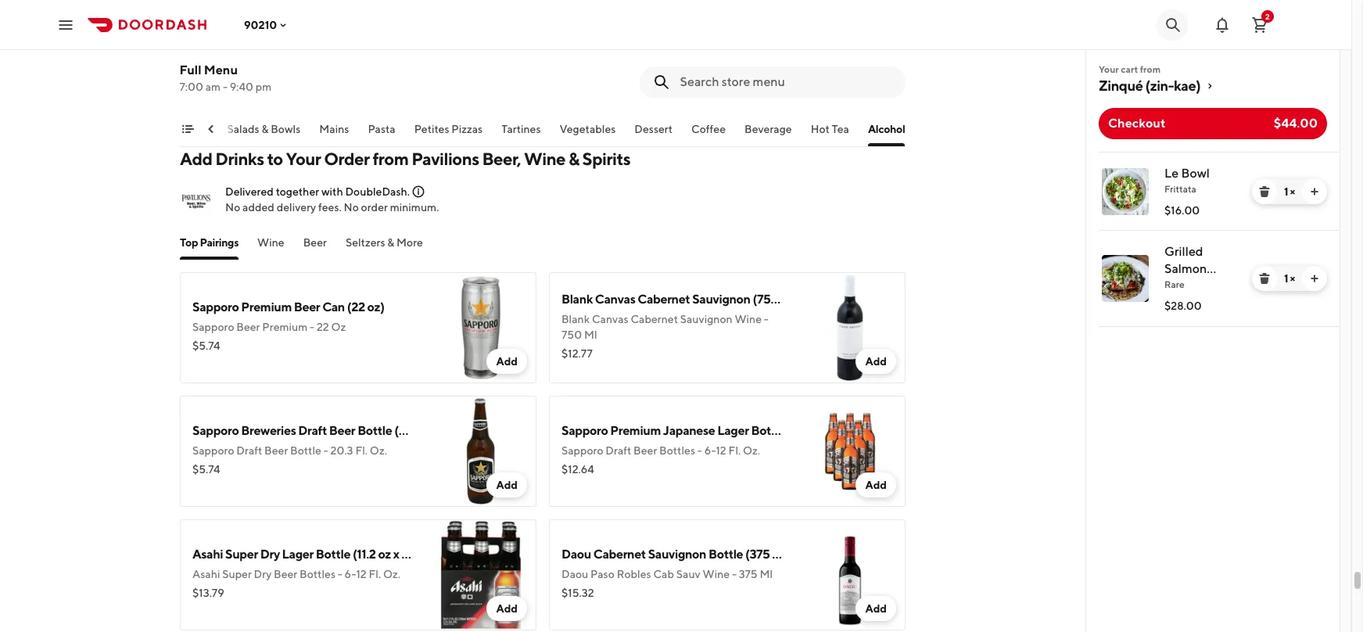 Task type: vqa. For each thing, say whether or not it's contained in the screenshot.
the Steam-At-Home
no



Task type: describe. For each thing, give the bounding box(es) containing it.
doubledash.
[[345, 185, 410, 198]]

0 horizontal spatial from
[[373, 149, 409, 169]]

drinks
[[215, 149, 264, 169]]

tartines
[[502, 123, 541, 135]]

$28.00
[[1165, 300, 1202, 312]]

2
[[1266, 11, 1270, 21]]

7:00
[[180, 81, 204, 93]]

1 horizontal spatial draft
[[298, 423, 327, 438]]

$15.32
[[562, 587, 594, 599]]

added
[[243, 201, 274, 214]]

wine down tartines button
[[524, 149, 566, 169]]

oz for (11.2
[[378, 547, 391, 562]]

hot for hot tea
[[811, 123, 830, 135]]

cart
[[1121, 63, 1138, 75]]

$5.74 inside the sapporo premium beer can (22 oz) sapporo beer premium - 22 oz $5.74
[[192, 340, 220, 352]]

(750
[[753, 292, 779, 307]]

show menu categories image
[[181, 123, 194, 135]]

wine inside daou cabernet sauvignon bottle (375 ml) daou paso robles cab sauv wine - 375 ml $15.32
[[703, 568, 730, 580]]

(22
[[347, 300, 365, 314]]

(11.2
[[353, 547, 376, 562]]

salmon
[[1165, 261, 1207, 276]]

1 vertical spatial super
[[222, 568, 252, 580]]

add button for sapporo breweries draft beer bottle (20.3 oz)
[[487, 473, 527, 498]]

le bowl image
[[1102, 168, 1149, 215]]

rare
[[1165, 278, 1185, 290]]

1 vertical spatial bottles
[[660, 444, 695, 457]]

add drinks to your order from pavilions beer, wine & spirits
[[180, 149, 631, 169]]

hot tea
[[811, 123, 850, 135]]

2 items, open order cart image
[[1251, 15, 1270, 34]]

add for daou cabernet sauvignon bottle (375 ml)
[[866, 602, 887, 615]]

more
[[397, 236, 423, 249]]

sapporo premium beer can (22 oz) sapporo beer premium - 22 oz $5.74
[[192, 300, 385, 352]]

premium for sapporo premium beer can (22 oz)
[[241, 300, 292, 314]]

- inside asahi super dry lager bottle (11.2 oz x 6 ct) asahi super dry beer bottles - 6-12 fl. oz. $13.79
[[338, 568, 342, 580]]

lemon
[[253, 27, 291, 42]]

asahi super dry lager bottle (11.2 oz x 6 ct) image
[[426, 519, 537, 631]]

add for sapporo premium japanese lager bottles (12 oz x 6 ct)
[[866, 479, 887, 491]]

zinqué
[[1099, 77, 1143, 94]]

1 vertical spatial your
[[286, 149, 321, 169]]

tea
[[832, 123, 850, 135]]

alcohol
[[869, 123, 906, 135]]

open menu image
[[56, 15, 75, 34]]

oz) inside sapporo breweries draft beer bottle (20.3 oz) sapporo draft beer bottle - 20.3 fl. oz. $5.74
[[426, 423, 443, 438]]

dessert button
[[635, 121, 673, 146]]

blank canvas cabernet sauvignon (750 ml) image
[[795, 272, 906, 383]]

japanese
[[663, 423, 715, 438]]

beer,
[[482, 149, 521, 169]]

6 for asahi super dry lager bottle (11.2 oz x 6 ct)
[[402, 547, 409, 562]]

zinqué (zin-kae)
[[1099, 77, 1201, 94]]

asahi super dry lager bottle (11.2 oz x 6 ct) asahi super dry beer bottles - 6-12 fl. oz. $13.79
[[192, 547, 426, 599]]

full
[[180, 63, 202, 77]]

90210
[[244, 18, 277, 31]]

& for bowls
[[262, 123, 269, 135]]

am
[[206, 81, 221, 93]]

fl. inside asahi super dry lager bottle (11.2 oz x 6 ct) asahi super dry beer bottles - 6-12 fl. oz. $13.79
[[369, 568, 381, 580]]

add button for sapporo premium japanese lager bottles (12 oz x 6 ct)
[[856, 473, 897, 498]]

breweries
[[241, 423, 296, 438]]

1 for grilled salmon plate (gf)
[[1284, 272, 1289, 285]]

order
[[361, 201, 388, 214]]

cab
[[654, 568, 674, 580]]

fl. inside sapporo breweries draft beer bottle (20.3 oz) sapporo draft beer bottle - 20.3 fl. oz. $5.74
[[355, 444, 368, 457]]

salads
[[228, 123, 260, 135]]

tartines button
[[502, 121, 541, 146]]

add button for daou cabernet sauvignon bottle (375 ml)
[[856, 596, 897, 621]]

add button for blank canvas cabernet sauvignon (750 ml)
[[856, 349, 897, 374]]

kae)
[[1174, 77, 1201, 94]]

add button for sapporo premium beer can (22 oz)
[[487, 349, 527, 374]]

icon image
[[180, 183, 213, 216]]

can
[[322, 300, 345, 314]]

pasta button
[[368, 121, 396, 146]]

2 asahi from the top
[[192, 568, 220, 580]]

0 vertical spatial super
[[225, 547, 258, 562]]

$13.79
[[192, 587, 224, 599]]

22
[[317, 321, 329, 333]]

add one to cart image for grilled salmon plate (gf)
[[1309, 272, 1321, 285]]

beer inside sapporo premium japanese lager bottles (12 oz x 6 ct) sapporo draft beer bottles - 6-12 fl. oz. $12.64
[[634, 444, 657, 457]]

1 × for grilled salmon plate (gf)
[[1284, 272, 1296, 285]]

9:40
[[230, 81, 254, 93]]

- inside full menu 7:00 am - 9:40 pm
[[223, 81, 228, 93]]

blank canvas cabernet sauvignon (750 ml) blank canvas cabernet sauvignon wine - 750 ml $12.77
[[562, 292, 800, 360]]

le
[[1165, 166, 1179, 181]]

fees.
[[318, 201, 342, 214]]

beer button
[[303, 235, 327, 260]]

coffee button
[[692, 121, 726, 146]]

seltzers
[[346, 236, 385, 249]]

(20.3
[[394, 423, 424, 438]]

together
[[276, 185, 319, 198]]

2 no from the left
[[344, 201, 359, 214]]

seltzers & more button
[[346, 235, 423, 260]]

$44.00
[[1274, 116, 1318, 131]]

$12.77
[[562, 347, 593, 360]]

375
[[739, 568, 758, 580]]

paso
[[591, 568, 615, 580]]

ml) for daou cabernet sauvignon bottle (375 ml)
[[772, 547, 790, 562]]

1 no from the left
[[225, 201, 240, 214]]

salads & bowls
[[228, 123, 301, 135]]

mains
[[320, 123, 350, 135]]

scroll menu navigation left image
[[205, 123, 217, 135]]

pasta
[[368, 123, 396, 135]]

draft inside sapporo premium japanese lager bottles (12 oz x 6 ct) sapporo draft beer bottles - 6-12 fl. oz. $12.64
[[606, 444, 632, 457]]

fl. inside sapporo premium japanese lager bottles (12 oz x 6 ct) sapporo draft beer bottles - 6-12 fl. oz. $12.64
[[729, 444, 741, 457]]

petites
[[415, 123, 450, 135]]

1 vertical spatial canvas
[[592, 313, 629, 325]]

1 blank from the top
[[562, 292, 593, 307]]

ct) for asahi super dry lager bottle (11.2 oz x 6 ct)
[[411, 547, 426, 562]]

0 vertical spatial your
[[1099, 63, 1119, 75]]

seltzers & more
[[346, 236, 423, 249]]

0 vertical spatial dry
[[260, 547, 280, 562]]

sapporo breweries draft beer bottle (20.3 oz) sapporo draft beer bottle - 20.3 fl. oz. $5.74
[[192, 423, 443, 476]]

- inside daou cabernet sauvignon bottle (375 ml) daou paso robles cab sauv wine - 375 ml $15.32
[[732, 568, 737, 580]]

robles
[[617, 568, 651, 580]]

top pairings
[[180, 236, 239, 249]]

pm
[[256, 81, 272, 93]]

petites pizzas
[[415, 123, 483, 135]]

minimum.
[[390, 201, 439, 214]]

(zin-
[[1146, 77, 1174, 94]]

pizzas
[[452, 123, 483, 135]]

sapporo premium japanese lager bottles (12 oz x 6 ct) sapporo draft beer bottles - 6-12 fl. oz. $12.64
[[562, 423, 860, 476]]

with
[[321, 185, 343, 198]]

$5.74 inside sapporo breweries draft beer bottle (20.3 oz) sapporo draft beer bottle - 20.3 fl. oz. $5.74
[[192, 463, 220, 476]]

oz. inside sapporo premium japanese lager bottles (12 oz x 6 ct) sapporo draft beer bottles - 6-12 fl. oz. $12.64
[[743, 444, 760, 457]]



Task type: locate. For each thing, give the bounding box(es) containing it.
lager left (11.2
[[282, 547, 314, 562]]

premium left japanese
[[610, 423, 661, 438]]

0 vertical spatial 12
[[716, 444, 727, 457]]

6 right (11.2
[[402, 547, 409, 562]]

0 vertical spatial bottles
[[751, 423, 791, 438]]

daou up paso
[[562, 547, 591, 562]]

add one to cart image
[[1309, 185, 1321, 198], [1309, 272, 1321, 285]]

1 horizontal spatial oz
[[812, 423, 824, 438]]

x inside asahi super dry lager bottle (11.2 oz x 6 ct) asahi super dry beer bottles - 6-12 fl. oz. $13.79
[[393, 547, 399, 562]]

× right remove item from cart icon
[[1290, 272, 1296, 285]]

1 × right remove item from cart icon
[[1284, 272, 1296, 285]]

1 vertical spatial ml
[[760, 568, 773, 580]]

1 vertical spatial $5.74
[[192, 463, 220, 476]]

0 vertical spatial ×
[[1290, 185, 1296, 198]]

ml) inside daou cabernet sauvignon bottle (375 ml) daou paso robles cab sauv wine - 375 ml $15.32
[[772, 547, 790, 562]]

ml inside blank canvas cabernet sauvignon (750 ml) blank canvas cabernet sauvignon wine - 750 ml $12.77
[[584, 329, 597, 341]]

beer
[[303, 236, 327, 249], [294, 300, 320, 314], [237, 321, 260, 333], [329, 423, 355, 438], [265, 444, 288, 457], [634, 444, 657, 457], [274, 568, 297, 580]]

notification bell image
[[1213, 15, 1232, 34]]

water
[[216, 27, 250, 42]]

& inside button
[[262, 123, 269, 135]]

2 1 × from the top
[[1284, 272, 1296, 285]]

add one to cart image right remove item from cart image in the top of the page
[[1309, 185, 1321, 198]]

1 vertical spatial dry
[[254, 568, 272, 580]]

dry
[[260, 547, 280, 562], [254, 568, 272, 580]]

1 vertical spatial hot
[[811, 123, 830, 135]]

oz) right (20.3
[[426, 423, 443, 438]]

1 horizontal spatial 6-
[[705, 444, 716, 457]]

- inside the sapporo premium beer can (22 oz) sapporo beer premium - 22 oz $5.74
[[310, 321, 315, 333]]

1 vertical spatial from
[[373, 149, 409, 169]]

1 vertical spatial 1
[[1284, 272, 1289, 285]]

1 horizontal spatial x
[[827, 423, 833, 438]]

your up 'zinqué'
[[1099, 63, 1119, 75]]

6- inside sapporo premium japanese lager bottles (12 oz x 6 ct) sapporo draft beer bottles - 6-12 fl. oz. $12.64
[[705, 444, 716, 457]]

cabernet inside daou cabernet sauvignon bottle (375 ml) daou paso robles cab sauv wine - 375 ml $15.32
[[594, 547, 646, 562]]

1 horizontal spatial from
[[1140, 63, 1161, 75]]

1 × right remove item from cart image in the top of the page
[[1284, 185, 1296, 198]]

cabernet
[[638, 292, 690, 307], [631, 313, 678, 325], [594, 547, 646, 562]]

plate
[[1165, 278, 1195, 293]]

add button
[[487, 349, 527, 374], [856, 349, 897, 374], [487, 473, 527, 498], [856, 473, 897, 498], [487, 596, 527, 621], [856, 596, 897, 621]]

ml) right (375
[[772, 547, 790, 562]]

menu
[[204, 63, 238, 77]]

grilled salmon plate (gf)
[[1165, 244, 1224, 293]]

bottles inside asahi super dry lager bottle (11.2 oz x 6 ct) asahi super dry beer bottles - 6-12 fl. oz. $13.79
[[300, 568, 336, 580]]

ct)
[[844, 423, 860, 438], [411, 547, 426, 562]]

1 vertical spatial asahi
[[192, 568, 220, 580]]

0 vertical spatial &
[[262, 123, 269, 135]]

0 horizontal spatial your
[[286, 149, 321, 169]]

oz
[[812, 423, 824, 438], [378, 547, 391, 562]]

oz right (12
[[812, 423, 824, 438]]

0 vertical spatial asahi
[[192, 547, 223, 562]]

1 vertical spatial daou
[[562, 568, 589, 580]]

oz. inside asahi super dry lager bottle (11.2 oz x 6 ct) asahi super dry beer bottles - 6-12 fl. oz. $13.79
[[383, 568, 401, 580]]

pairings
[[200, 236, 239, 249]]

add for blank canvas cabernet sauvignon (750 ml)
[[866, 355, 887, 368]]

x inside sapporo premium japanese lager bottles (12 oz x 6 ct) sapporo draft beer bottles - 6-12 fl. oz. $12.64
[[827, 423, 833, 438]]

oz right (11.2
[[378, 547, 391, 562]]

premium for sapporo premium japanese lager bottles (12 oz x 6 ct)
[[610, 423, 661, 438]]

1 × for le bowl
[[1284, 185, 1296, 198]]

top
[[180, 236, 198, 249]]

bottle inside daou cabernet sauvignon bottle (375 ml) daou paso robles cab sauv wine - 375 ml $15.32
[[709, 547, 743, 562]]

oz inside asahi super dry lager bottle (11.2 oz x 6 ct) asahi super dry beer bottles - 6-12 fl. oz. $13.79
[[378, 547, 391, 562]]

wine inside blank canvas cabernet sauvignon (750 ml) blank canvas cabernet sauvignon wine - 750 ml $12.77
[[735, 313, 762, 325]]

1 vertical spatial add one to cart image
[[1309, 272, 1321, 285]]

1
[[1284, 185, 1289, 198], [1284, 272, 1289, 285]]

1 vertical spatial lager
[[282, 547, 314, 562]]

beverage
[[745, 123, 793, 135]]

0 vertical spatial oz)
[[367, 300, 385, 314]]

- inside sapporo premium japanese lager bottles (12 oz x 6 ct) sapporo draft beer bottles - 6-12 fl. oz. $12.64
[[698, 444, 702, 457]]

& down vegetables button
[[569, 149, 579, 169]]

0 vertical spatial daou
[[562, 547, 591, 562]]

0 vertical spatial 1 ×
[[1284, 185, 1296, 198]]

0 vertical spatial $5.74
[[192, 340, 220, 352]]

daou cabernet sauvignon bottle (375 ml) daou paso robles cab sauv wine - 375 ml $15.32
[[562, 547, 790, 599]]

6 inside sapporo premium japanese lager bottles (12 oz x 6 ct) sapporo draft beer bottles - 6-12 fl. oz. $12.64
[[835, 423, 842, 438]]

sapporo premium beer can (22 oz) image
[[426, 272, 537, 383]]

1 horizontal spatial hot
[[811, 123, 830, 135]]

bottle left (20.3
[[358, 423, 392, 438]]

no right 'fees.'
[[344, 201, 359, 214]]

ml inside daou cabernet sauvignon bottle (375 ml) daou paso robles cab sauv wine - 375 ml $15.32
[[760, 568, 773, 580]]

0 horizontal spatial 12
[[356, 568, 367, 580]]

wine down (750
[[735, 313, 762, 325]]

0 vertical spatial add one to cart image
[[1309, 185, 1321, 198]]

× for le bowl
[[1290, 185, 1296, 198]]

0 vertical spatial ml
[[584, 329, 597, 341]]

1 vertical spatial ×
[[1290, 272, 1296, 285]]

sauvignon
[[692, 292, 751, 307], [680, 313, 733, 325], [648, 547, 707, 562]]

oz
[[331, 321, 346, 333]]

hot for hot water lemon
[[192, 27, 214, 42]]

& left more
[[387, 236, 394, 249]]

fl.
[[355, 444, 368, 457], [729, 444, 741, 457], [369, 568, 381, 580]]

1 horizontal spatial bottles
[[660, 444, 695, 457]]

& for more
[[387, 236, 394, 249]]

0 vertical spatial 6
[[835, 423, 842, 438]]

daou cabernet sauvignon bottle (375 ml) image
[[795, 519, 906, 631]]

2 button
[[1245, 9, 1276, 40]]

0 horizontal spatial oz
[[378, 547, 391, 562]]

1 vertical spatial blank
[[562, 313, 590, 325]]

1 vertical spatial 1 ×
[[1284, 272, 1296, 285]]

lager for dry
[[282, 547, 314, 562]]

1 daou from the top
[[562, 547, 591, 562]]

6 inside asahi super dry lager bottle (11.2 oz x 6 ct) asahi super dry beer bottles - 6-12 fl. oz. $13.79
[[402, 547, 409, 562]]

0 vertical spatial premium
[[241, 300, 292, 314]]

1 vertical spatial ct)
[[411, 547, 426, 562]]

delivered together with doubledash. image
[[411, 185, 426, 199]]

& inside button
[[387, 236, 394, 249]]

list
[[1087, 152, 1340, 327]]

0 horizontal spatial lager
[[282, 547, 314, 562]]

× right remove item from cart image in the top of the page
[[1290, 185, 1296, 198]]

x right (11.2
[[393, 547, 399, 562]]

ml right 750
[[584, 329, 597, 341]]

daou up '$15.32'
[[562, 568, 589, 580]]

oz) right (22
[[367, 300, 385, 314]]

premium down wine button
[[241, 300, 292, 314]]

sauv
[[677, 568, 701, 580]]

1 horizontal spatial ml
[[760, 568, 773, 580]]

1 horizontal spatial ct)
[[844, 423, 860, 438]]

6
[[835, 423, 842, 438], [402, 547, 409, 562]]

0 vertical spatial blank
[[562, 292, 593, 307]]

2 vertical spatial cabernet
[[594, 547, 646, 562]]

ml) for blank canvas cabernet sauvignon (750 ml)
[[782, 292, 800, 307]]

salads & bowls button
[[228, 121, 301, 146]]

x for (12
[[827, 423, 833, 438]]

from down pasta button
[[373, 149, 409, 169]]

2 vertical spatial &
[[387, 236, 394, 249]]

add for asahi super dry lager bottle (11.2 oz x 6 ct)
[[496, 602, 518, 615]]

hot
[[192, 27, 214, 42], [811, 123, 830, 135]]

oz inside sapporo premium japanese lager bottles (12 oz x 6 ct) sapporo draft beer bottles - 6-12 fl. oz. $12.64
[[812, 423, 824, 438]]

0 vertical spatial cabernet
[[638, 292, 690, 307]]

delivered together with doubledash.
[[225, 185, 410, 198]]

premium inside sapporo premium japanese lager bottles (12 oz x 6 ct) sapporo draft beer bottles - 6-12 fl. oz. $12.64
[[610, 423, 661, 438]]

wine down added
[[257, 236, 285, 249]]

2 horizontal spatial bottles
[[751, 423, 791, 438]]

1 horizontal spatial &
[[387, 236, 394, 249]]

full menu 7:00 am - 9:40 pm
[[180, 63, 272, 93]]

add one to cart image right remove item from cart icon
[[1309, 272, 1321, 285]]

lager right japanese
[[718, 423, 749, 438]]

$5.74
[[192, 340, 220, 352], [192, 463, 220, 476]]

beer inside asahi super dry lager bottle (11.2 oz x 6 ct) asahi super dry beer bottles - 6-12 fl. oz. $13.79
[[274, 568, 297, 580]]

×
[[1290, 185, 1296, 198], [1290, 272, 1296, 285]]

pavilions
[[412, 149, 479, 169]]

spirits
[[582, 149, 631, 169]]

1 right remove item from cart icon
[[1284, 272, 1289, 285]]

0 horizontal spatial draft
[[237, 444, 262, 457]]

2 horizontal spatial fl.
[[729, 444, 741, 457]]

wine button
[[257, 235, 285, 260]]

wine right sauv
[[703, 568, 730, 580]]

1 vertical spatial 6
[[402, 547, 409, 562]]

lager for japanese
[[718, 423, 749, 438]]

1 right remove item from cart image in the top of the page
[[1284, 185, 1289, 198]]

0 horizontal spatial 6
[[402, 547, 409, 562]]

0 horizontal spatial 6-
[[345, 568, 356, 580]]

2 horizontal spatial draft
[[606, 444, 632, 457]]

6-
[[705, 444, 716, 457], [345, 568, 356, 580]]

bottle
[[358, 423, 392, 438], [290, 444, 321, 457], [316, 547, 351, 562], [709, 547, 743, 562]]

delivery
[[277, 201, 316, 214]]

2 × from the top
[[1290, 272, 1296, 285]]

1 vertical spatial premium
[[262, 321, 308, 333]]

0 horizontal spatial no
[[225, 201, 240, 214]]

0 vertical spatial x
[[827, 423, 833, 438]]

checkout
[[1109, 116, 1166, 131]]

lager inside asahi super dry lager bottle (11.2 oz x 6 ct) asahi super dry beer bottles - 6-12 fl. oz. $13.79
[[282, 547, 314, 562]]

0 horizontal spatial &
[[262, 123, 269, 135]]

1 add one to cart image from the top
[[1309, 185, 1321, 198]]

1 1 × from the top
[[1284, 185, 1296, 198]]

bottles
[[751, 423, 791, 438], [660, 444, 695, 457], [300, 568, 336, 580]]

1 vertical spatial 6-
[[345, 568, 356, 580]]

0 horizontal spatial x
[[393, 547, 399, 562]]

x right (12
[[827, 423, 833, 438]]

ct) for sapporo premium japanese lager bottles (12 oz x 6 ct)
[[844, 423, 860, 438]]

1 horizontal spatial no
[[344, 201, 359, 214]]

0 vertical spatial oz
[[812, 423, 824, 438]]

0 vertical spatial 1
[[1284, 185, 1289, 198]]

0 vertical spatial ml)
[[782, 292, 800, 307]]

20.3
[[331, 444, 353, 457]]

0 horizontal spatial oz)
[[367, 300, 385, 314]]

from up zinqué (zin-kae)
[[1140, 63, 1161, 75]]

Item Search search field
[[681, 74, 893, 91]]

x for (11.2
[[393, 547, 399, 562]]

× for grilled salmon plate (gf)
[[1290, 272, 1296, 285]]

0 horizontal spatial ct)
[[411, 547, 426, 562]]

1 horizontal spatial oz)
[[426, 423, 443, 438]]

premium left 22
[[262, 321, 308, 333]]

daou
[[562, 547, 591, 562], [562, 568, 589, 580]]

hot water lemon
[[192, 27, 291, 42]]

add button for asahi super dry lager bottle (11.2 oz x 6 ct)
[[487, 596, 527, 621]]

sauvignon inside daou cabernet sauvignon bottle (375 ml) daou paso robles cab sauv wine - 375 ml $15.32
[[648, 547, 707, 562]]

1 vertical spatial oz
[[378, 547, 391, 562]]

premium
[[241, 300, 292, 314], [262, 321, 308, 333], [610, 423, 661, 438]]

- inside blank canvas cabernet sauvignon (750 ml) blank canvas cabernet sauvignon wine - 750 ml $12.77
[[764, 313, 769, 325]]

1 vertical spatial ml)
[[772, 547, 790, 562]]

6 for sapporo premium japanese lager bottles (12 oz x 6 ct)
[[835, 423, 842, 438]]

2 horizontal spatial &
[[569, 149, 579, 169]]

bottle inside asahi super dry lager bottle (11.2 oz x 6 ct) asahi super dry beer bottles - 6-12 fl. oz. $13.79
[[316, 547, 351, 562]]

0 horizontal spatial bottles
[[300, 568, 336, 580]]

oz. inside sapporo breweries draft beer bottle (20.3 oz) sapporo draft beer bottle - 20.3 fl. oz. $5.74
[[370, 444, 387, 457]]

0 vertical spatial from
[[1140, 63, 1161, 75]]

12 inside sapporo premium japanese lager bottles (12 oz x 6 ct) sapporo draft beer bottles - 6-12 fl. oz. $12.64
[[716, 444, 727, 457]]

hot left tea
[[811, 123, 830, 135]]

-
[[223, 81, 228, 93], [764, 313, 769, 325], [310, 321, 315, 333], [324, 444, 328, 457], [698, 444, 702, 457], [338, 568, 342, 580], [732, 568, 737, 580]]

oz) inside the sapporo premium beer can (22 oz) sapporo beer premium - 22 oz $5.74
[[367, 300, 385, 314]]

2 $5.74 from the top
[[192, 463, 220, 476]]

your
[[1099, 63, 1119, 75], [286, 149, 321, 169]]

2 1 from the top
[[1284, 272, 1289, 285]]

12 inside asahi super dry lager bottle (11.2 oz x 6 ct) asahi super dry beer bottles - 6-12 fl. oz. $13.79
[[356, 568, 367, 580]]

bottle up 375
[[709, 547, 743, 562]]

from
[[1140, 63, 1161, 75], [373, 149, 409, 169]]

hot tea button
[[811, 121, 850, 146]]

1 vertical spatial 12
[[356, 568, 367, 580]]

(12
[[794, 423, 809, 438]]

- inside sapporo breweries draft beer bottle (20.3 oz) sapporo draft beer bottle - 20.3 fl. oz. $5.74
[[324, 444, 328, 457]]

1 horizontal spatial your
[[1099, 63, 1119, 75]]

1 vertical spatial cabernet
[[631, 313, 678, 325]]

1 asahi from the top
[[192, 547, 223, 562]]

vegetables button
[[560, 121, 616, 146]]

add for sapporo premium beer can (22 oz)
[[496, 355, 518, 368]]

0 vertical spatial canvas
[[595, 292, 636, 307]]

0 vertical spatial 6-
[[705, 444, 716, 457]]

90210 button
[[244, 18, 290, 31]]

1 for le bowl
[[1284, 185, 1289, 198]]

2 add one to cart image from the top
[[1309, 272, 1321, 285]]

add one to cart image for le bowl
[[1309, 185, 1321, 198]]

2 vertical spatial sauvignon
[[648, 547, 707, 562]]

2 vertical spatial premium
[[610, 423, 661, 438]]

delivered
[[225, 185, 274, 198]]

1 horizontal spatial 6
[[835, 423, 842, 438]]

list containing le bowl
[[1087, 152, 1340, 327]]

bottle left 20.3
[[290, 444, 321, 457]]

coffee
[[692, 123, 726, 135]]

lager inside sapporo premium japanese lager bottles (12 oz x 6 ct) sapporo draft beer bottles - 6-12 fl. oz. $12.64
[[718, 423, 749, 438]]

1 horizontal spatial lager
[[718, 423, 749, 438]]

ml) right (750
[[782, 292, 800, 307]]

(375
[[746, 547, 770, 562]]

ct) right (12
[[844, 423, 860, 438]]

2 blank from the top
[[562, 313, 590, 325]]

super
[[225, 547, 258, 562], [222, 568, 252, 580]]

1 ×
[[1284, 185, 1296, 198], [1284, 272, 1296, 285]]

hot up $1.50
[[192, 27, 214, 42]]

1 × from the top
[[1290, 185, 1296, 198]]

ct) inside asahi super dry lager bottle (11.2 oz x 6 ct) asahi super dry beer bottles - 6-12 fl. oz. $13.79
[[411, 547, 426, 562]]

your right to at the top left of page
[[286, 149, 321, 169]]

0 vertical spatial lager
[[718, 423, 749, 438]]

6- inside asahi super dry lager bottle (11.2 oz x 6 ct) asahi super dry beer bottles - 6-12 fl. oz. $13.79
[[345, 568, 356, 580]]

remove item from cart image
[[1259, 272, 1271, 285]]

1 vertical spatial &
[[569, 149, 579, 169]]

grilled salmon plate (gf) image
[[1102, 255, 1149, 302]]

1 1 from the top
[[1284, 185, 1289, 198]]

0 horizontal spatial fl.
[[355, 444, 368, 457]]

no down delivered
[[225, 201, 240, 214]]

to
[[267, 149, 283, 169]]

& left bowls
[[262, 123, 269, 135]]

1 horizontal spatial fl.
[[369, 568, 381, 580]]

ct) right (11.2
[[411, 547, 426, 562]]

no added delivery fees. no order minimum.
[[225, 201, 439, 214]]

sapporo premium japanese lager bottles (12 oz x 6 ct) image
[[795, 396, 906, 507]]

bowl
[[1182, 166, 1210, 181]]

add for sapporo breweries draft beer bottle (20.3 oz)
[[496, 479, 518, 491]]

750
[[562, 329, 582, 341]]

6 right (12
[[835, 423, 842, 438]]

0 horizontal spatial ml
[[584, 329, 597, 341]]

$16.00
[[1165, 204, 1200, 217]]

0 vertical spatial hot
[[192, 27, 214, 42]]

1 vertical spatial x
[[393, 547, 399, 562]]

le bowl frittata
[[1165, 166, 1210, 195]]

12
[[716, 444, 727, 457], [356, 568, 367, 580]]

ml) inside blank canvas cabernet sauvignon (750 ml) blank canvas cabernet sauvignon wine - 750 ml $12.77
[[782, 292, 800, 307]]

0 vertical spatial sauvignon
[[692, 292, 751, 307]]

hot inside button
[[811, 123, 830, 135]]

2 daou from the top
[[562, 568, 589, 580]]

frittata
[[1165, 183, 1197, 195]]

no
[[225, 201, 240, 214], [344, 201, 359, 214]]

6- down japanese
[[705, 444, 716, 457]]

beverage button
[[745, 121, 793, 146]]

1 $5.74 from the top
[[192, 340, 220, 352]]

(gf)
[[1197, 278, 1224, 293]]

grilled
[[1165, 244, 1204, 259]]

sapporo breweries draft beer bottle (20.3 oz) image
[[426, 396, 537, 507]]

$1.50
[[192, 52, 220, 64]]

remove item from cart image
[[1259, 185, 1271, 198]]

order
[[324, 149, 370, 169]]

oz for (12
[[812, 423, 824, 438]]

ct) inside sapporo premium japanese lager bottles (12 oz x 6 ct) sapporo draft beer bottles - 6-12 fl. oz. $12.64
[[844, 423, 860, 438]]

1 horizontal spatial 12
[[716, 444, 727, 457]]

ml right 375
[[760, 568, 773, 580]]

1 vertical spatial sauvignon
[[680, 313, 733, 325]]

0 vertical spatial ct)
[[844, 423, 860, 438]]

0 horizontal spatial hot
[[192, 27, 214, 42]]

6- down (11.2
[[345, 568, 356, 580]]

bottle left (11.2
[[316, 547, 351, 562]]

mains button
[[320, 121, 350, 146]]

2 vertical spatial bottles
[[300, 568, 336, 580]]

blank
[[562, 292, 593, 307], [562, 313, 590, 325]]



